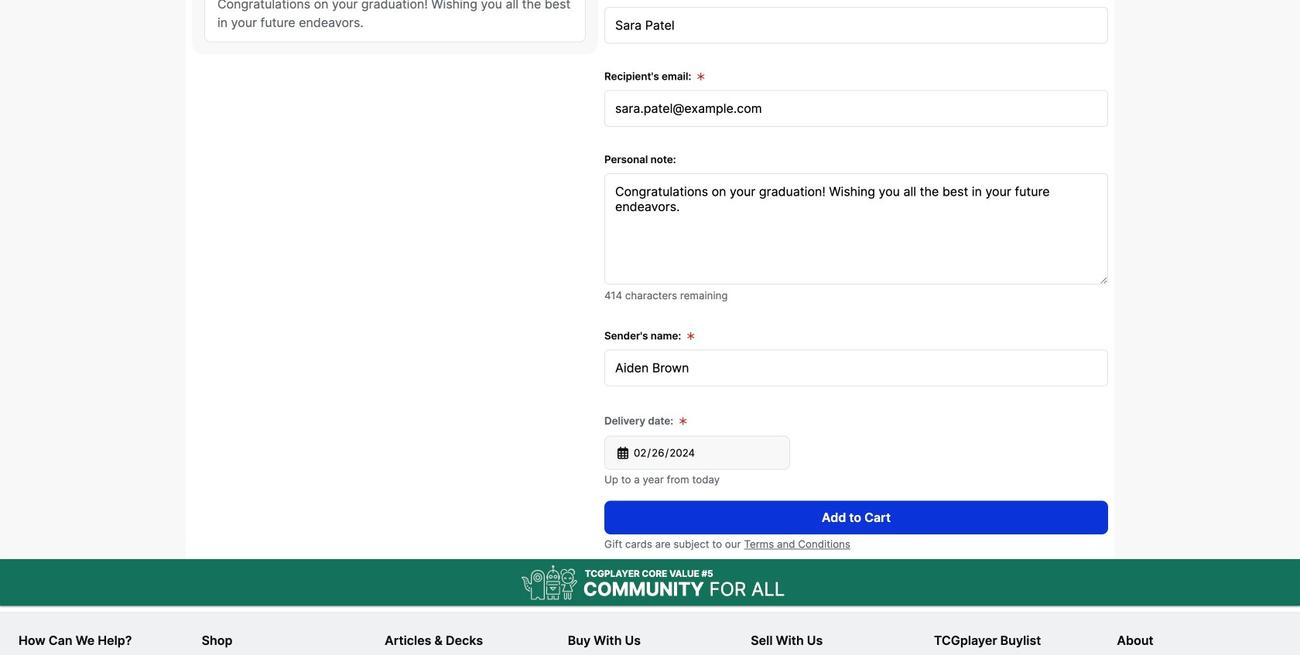 Task type: vqa. For each thing, say whether or not it's contained in the screenshot.
bottom asterisk icon
yes



Task type: locate. For each thing, give the bounding box(es) containing it.
calendar days image
[[618, 447, 628, 459]]

0 horizontal spatial asterisk image
[[679, 417, 687, 426]]

asterisk image
[[687, 332, 695, 341]]

None date field
[[605, 437, 789, 469]]

asterisk image
[[697, 72, 705, 81], [679, 417, 687, 426]]

0 vertical spatial asterisk image
[[697, 72, 705, 81]]

1 vertical spatial asterisk image
[[679, 417, 687, 426]]

Recipient's name: text field
[[604, 7, 1108, 44]]



Task type: describe. For each thing, give the bounding box(es) containing it.
1 horizontal spatial asterisk image
[[697, 72, 705, 81]]

Personal note: text field
[[604, 173, 1108, 285]]

Sender's name: text field
[[604, 350, 1108, 387]]

Recipient's email: email field
[[604, 90, 1108, 127]]



